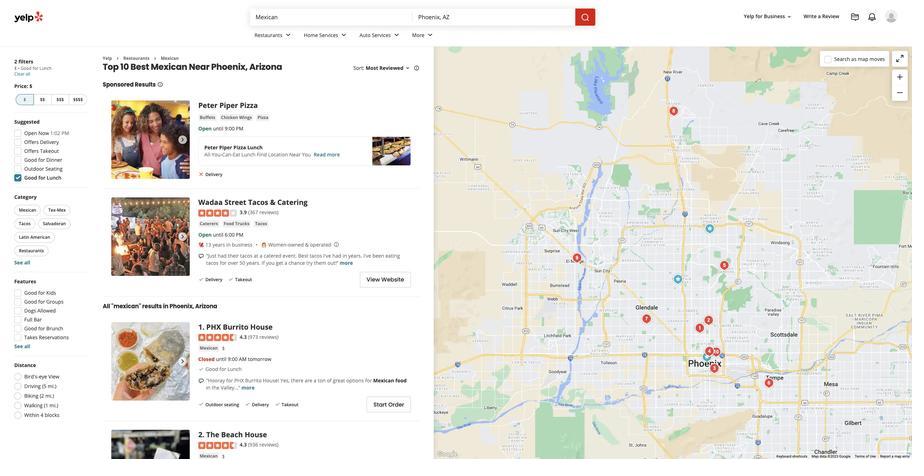 Task type: vqa. For each thing, say whether or not it's contained in the screenshot.
the Shopping
no



Task type: locate. For each thing, give the bounding box(es) containing it.
tacos down 3.9 (367 reviews)
[[255, 221, 267, 227]]

christina o. image
[[885, 10, 898, 22]]

0 vertical spatial 2
[[14, 58, 17, 65]]

option group containing distance
[[12, 362, 89, 422]]

the beach house image
[[702, 314, 716, 328]]

24 chevron down v2 image for more
[[426, 31, 435, 39]]

expand map image
[[896, 54, 905, 63]]

2 horizontal spatial restaurants
[[255, 32, 283, 38]]

slideshow element for wadaa
[[111, 198, 190, 276]]

pizza up wings at the left
[[240, 101, 258, 110]]

piper inside peter piper pizza lunch all-you-can-eat lunch find location near you read more
[[219, 144, 232, 151]]

reservations
[[39, 334, 69, 341]]

open for wadaa street tacos & catering
[[198, 232, 212, 238]]

$
[[14, 65, 17, 71], [29, 83, 32, 90], [24, 97, 26, 103], [222, 346, 225, 352]]

restaurants button
[[14, 246, 49, 257]]

peter up all-
[[205, 144, 218, 151]]

delivery for 16 checkmark v2 icon right of seating
[[252, 402, 269, 408]]

mexican button for 2
[[198, 453, 219, 460]]

the original carolina's mexican food image
[[708, 362, 722, 376]]

women-
[[268, 242, 288, 248]]

review
[[823, 13, 840, 20]]

burrito up (973
[[223, 323, 249, 332]]

view website link
[[360, 272, 411, 288]]

groups
[[46, 299, 64, 306]]

1 horizontal spatial map
[[895, 455, 902, 459]]

24 chevron down v2 image left auto
[[340, 31, 348, 39]]

of right the ton
[[327, 378, 332, 384]]

phoenix,
[[211, 61, 248, 73], [170, 303, 194, 311]]

0 vertical spatial years.
[[348, 253, 362, 259]]

1 vertical spatial peter piper pizza image
[[671, 272, 685, 287]]

takeout up "dinner" at the top left
[[40, 148, 59, 155]]

for up "hooray
[[220, 366, 226, 373]]

1 vertical spatial outdoor
[[206, 402, 223, 408]]

tacos for tacos button to the left
[[19, 221, 31, 227]]

0 horizontal spatial &
[[270, 198, 276, 208]]

next image for closed until 9:00 am tomorrow
[[178, 358, 187, 366]]

phx up valley..."
[[234, 378, 244, 384]]

dogs allowed
[[24, 308, 56, 314]]

0 vertical spatial outdoor
[[24, 166, 44, 172]]

until right closed
[[216, 356, 227, 363]]

0 horizontal spatial services
[[319, 32, 338, 38]]

women-owned & operated
[[268, 242, 332, 248]]

1 see all from the top
[[14, 259, 30, 266]]

next image
[[178, 136, 187, 144], [178, 358, 187, 366]]

more
[[327, 151, 340, 158], [340, 260, 353, 267], [241, 385, 255, 392]]

blocks
[[45, 412, 60, 419]]

$ up "closed until 9:00 am tomorrow"
[[222, 346, 225, 352]]

16 checkmark v2 image for takeout
[[275, 402, 280, 408]]

2 see all button from the top
[[14, 343, 30, 350]]

2 16 checkmark v2 image from the left
[[275, 402, 280, 408]]

1 vertical spatial next image
[[178, 358, 187, 366]]

a inside "hooray for phx burrito house! yes, there are a ton of great options for mexican food in the valley..." more
[[314, 378, 317, 384]]

all for features
[[24, 343, 30, 350]]

map data ©2023 google
[[812, 455, 851, 459]]

1 vertical spatial arizona
[[195, 303, 217, 311]]

them
[[314, 260, 326, 267]]

1 horizontal spatial good for lunch
[[206, 366, 242, 373]]

phx
[[206, 323, 221, 332], [234, 378, 244, 384]]

24 chevron down v2 image for restaurants
[[284, 31, 293, 39]]

& up 3.9 (367 reviews)
[[270, 198, 276, 208]]

0 horizontal spatial none field
[[256, 13, 407, 21]]

years.
[[348, 253, 362, 259], [247, 260, 260, 267]]

for up valley..."
[[226, 378, 233, 384]]

see all
[[14, 259, 30, 266], [14, 343, 30, 350]]

lunch
[[39, 65, 52, 71], [247, 144, 263, 151], [242, 151, 256, 158], [47, 175, 61, 181], [228, 366, 242, 373]]

yelp left 10
[[103, 55, 112, 61]]

24 chevron down v2 image right more
[[426, 31, 435, 39]]

0 horizontal spatial 16 info v2 image
[[157, 82, 163, 88]]

group
[[893, 70, 908, 101], [12, 118, 89, 184], [13, 194, 89, 267], [12, 278, 89, 350]]

2 16 chevron right v2 image from the left
[[152, 56, 158, 61]]

of
[[327, 378, 332, 384], [866, 455, 869, 459]]

tacos button up latin
[[14, 219, 35, 229]]

1 horizontal spatial near
[[289, 151, 301, 158]]

1
[[198, 323, 203, 332]]

restaurants inside button
[[19, 248, 44, 254]]

tortas chano image
[[667, 104, 681, 118]]

next image for open until 9:00 pm
[[178, 136, 187, 144]]

3.9 star rating image
[[198, 210, 237, 217]]

24 chevron down v2 image inside auto services link
[[392, 31, 401, 39]]

mexican button up closed
[[198, 345, 219, 352]]

more right valley..."
[[241, 385, 255, 392]]

pizza inside button
[[258, 115, 269, 121]]

yelp inside button
[[744, 13, 755, 20]]

restaurants for right restaurants link
[[255, 32, 283, 38]]

1 offers from the top
[[24, 139, 39, 146]]

1 services from the left
[[319, 32, 338, 38]]

tacos up the them
[[310, 253, 322, 259]]

owned
[[288, 242, 304, 248]]

0 horizontal spatial i've
[[323, 253, 331, 259]]

see all button down restaurants button
[[14, 259, 30, 266]]

piper
[[220, 101, 238, 110], [219, 144, 232, 151]]

mi.) for driving (5 mi.)
[[48, 383, 56, 390]]

chicken wings
[[221, 115, 252, 121]]

delivery down open now 1:02 pm
[[40, 139, 59, 146]]

option group
[[12, 362, 89, 422]]

peter up buffets
[[198, 101, 218, 110]]

house for 1 . phx burrito house
[[250, 323, 273, 332]]

until up years on the left bottom
[[213, 232, 224, 238]]

lunch inside 2 filters $ • good for lunch clear all
[[39, 65, 52, 71]]

2 vertical spatial until
[[216, 356, 227, 363]]

2 vertical spatial mexican button
[[198, 453, 219, 460]]

a right are
[[314, 378, 317, 384]]

1 vertical spatial offers
[[24, 148, 39, 155]]

use
[[870, 455, 876, 459]]

.
[[203, 323, 205, 332], [203, 431, 205, 440]]

mexican inside "hooray for phx burrito house! yes, there are a ton of great options for mexican food in the valley..." more
[[373, 378, 394, 384]]

business categories element
[[249, 26, 898, 46]]

$ right price:
[[29, 83, 32, 90]]

1 vertical spatial burrito
[[245, 378, 262, 384]]

1 vertical spatial more link
[[241, 385, 255, 392]]

16 checkmark v2 image left outdoor seating on the bottom
[[198, 402, 204, 408]]

1 horizontal spatial &
[[305, 242, 309, 248]]

16 checkmark v2 image for outdoor seating
[[198, 402, 204, 408]]

eat
[[233, 151, 240, 158]]

a right report
[[892, 455, 894, 459]]

0 vertical spatial of
[[327, 378, 332, 384]]

outdoor down "the"
[[206, 402, 223, 408]]

street
[[225, 198, 246, 208]]

see all down takes
[[14, 343, 30, 350]]

for down 'bar'
[[38, 325, 45, 332]]

0 horizontal spatial tacos
[[206, 260, 219, 267]]

bird's-
[[24, 374, 39, 380]]

0 vertical spatial restaurants link
[[249, 26, 298, 46]]

for left 'over'
[[220, 260, 227, 267]]

pm right 1:02
[[62, 130, 69, 137]]

more link right valley..."
[[241, 385, 255, 392]]

24 chevron down v2 image
[[284, 31, 293, 39], [340, 31, 348, 39], [392, 31, 401, 39], [426, 31, 435, 39]]

1 reviews) from the top
[[260, 209, 279, 216]]

1 none field from the left
[[256, 13, 407, 21]]

takes
[[24, 334, 38, 341]]

16 checkmark v2 image
[[198, 277, 204, 283], [228, 277, 234, 283], [198, 367, 204, 373], [245, 402, 251, 408]]

1 previous image from the top
[[114, 136, 123, 144]]

2 none field from the left
[[418, 13, 570, 21]]

1 horizontal spatial years.
[[348, 253, 362, 259]]

1 vertical spatial of
[[866, 455, 869, 459]]

0 horizontal spatial view
[[48, 374, 59, 380]]

2 see all from the top
[[14, 343, 30, 350]]

user actions element
[[739, 9, 908, 53]]

brunch
[[46, 325, 63, 332]]

good inside 2 filters $ • good for lunch clear all
[[21, 65, 31, 71]]

see all button down takes
[[14, 343, 30, 350]]

&
[[270, 198, 276, 208], [305, 242, 309, 248]]

in inside "just had their tacos at a catered event. best tacos i've had in years. i've been eating tacos for over 50 years. if you get a chance try them out!"
[[343, 253, 347, 259]]

mexican link for 2
[[198, 453, 219, 460]]

2 slideshow element from the top
[[111, 198, 190, 276]]

0 vertical spatial takeout
[[40, 148, 59, 155]]

reviews)
[[260, 209, 279, 216], [260, 334, 279, 341], [260, 442, 279, 449]]

3 reviews) from the top
[[260, 442, 279, 449]]

2 vertical spatial restaurants
[[19, 248, 44, 254]]

mexican link
[[161, 55, 179, 61], [198, 345, 219, 352], [198, 453, 219, 460]]

4.3 star rating image down 1 at left
[[198, 334, 237, 342]]

1 vertical spatial piper
[[219, 144, 232, 151]]

best inside "just had their tacos at a catered event. best tacos i've had in years. i've been eating tacos for over 50 years. if you get a chance try them out!"
[[298, 253, 309, 259]]

1 horizontal spatial takeout
[[235, 277, 252, 283]]

& right owned
[[305, 242, 309, 248]]

1 . from the top
[[203, 323, 205, 332]]

all
[[103, 303, 110, 311]]

1 horizontal spatial 2
[[198, 431, 203, 440]]

mexican link for 1
[[198, 345, 219, 352]]

good for groups
[[24, 299, 64, 306]]

see for features
[[14, 343, 23, 350]]

mi pueblo mexican food image
[[703, 222, 717, 236]]

caterers link
[[198, 221, 220, 228]]

see
[[14, 259, 23, 266], [14, 343, 23, 350]]

16 chevron right v2 image for mexican
[[152, 56, 158, 61]]

house!
[[263, 378, 279, 384]]

1 vertical spatial mexican link
[[198, 345, 219, 352]]

home
[[304, 32, 318, 38]]

see down restaurants button
[[14, 259, 23, 266]]

options
[[346, 378, 364, 384]]

until for wadaa
[[213, 232, 224, 238]]

2 24 chevron down v2 image from the left
[[340, 31, 348, 39]]

16 info v2 image
[[414, 65, 420, 71], [157, 82, 163, 88]]

in left been
[[343, 253, 347, 259]]

previous image for wadaa street tacos & catering
[[114, 233, 123, 241]]

0 horizontal spatial had
[[218, 253, 227, 259]]

pizza right wings at the left
[[258, 115, 269, 121]]

1 slideshow element from the top
[[111, 101, 190, 179]]

0 horizontal spatial 16 chevron right v2 image
[[115, 56, 121, 61]]

i've left been
[[364, 253, 371, 259]]

years. left been
[[348, 253, 362, 259]]

"just
[[206, 253, 217, 259]]

1 4.3 star rating image from the top
[[198, 334, 237, 342]]

2 inside 2 filters $ • good for lunch clear all
[[14, 58, 17, 65]]

peter piper pizza image
[[111, 101, 190, 179], [671, 272, 685, 287]]

0 horizontal spatial of
[[327, 378, 332, 384]]

good for lunch up "hooray
[[206, 366, 242, 373]]

0 vertical spatial more link
[[340, 260, 353, 267]]

2 next image from the top
[[178, 358, 187, 366]]

pm right 6:00
[[236, 232, 244, 238]]

in left "the"
[[206, 385, 211, 392]]

takeout for 16 checkmark v2 icon under 'over'
[[235, 277, 252, 283]]

4.3 for beach
[[240, 442, 247, 449]]

in
[[226, 242, 231, 248], [343, 253, 347, 259], [163, 303, 168, 311], [206, 385, 211, 392]]

1 horizontal spatial best
[[298, 253, 309, 259]]

takeout inside group
[[40, 148, 59, 155]]

mi.) for walking (1 mi.)
[[50, 403, 58, 409]]

1 vertical spatial .
[[203, 431, 205, 440]]

0 vertical spatial restaurants
[[255, 32, 283, 38]]

write a review
[[804, 13, 840, 20]]

2 offers from the top
[[24, 148, 39, 155]]

"mexican"
[[111, 303, 141, 311]]

2 4.3 from the top
[[240, 442, 247, 449]]

see all button for features
[[14, 343, 30, 350]]

all down takes
[[24, 343, 30, 350]]

next image
[[178, 233, 187, 241]]

burrito inside "hooray for phx burrito house! yes, there are a ton of great options for mexican food in the valley..." more
[[245, 378, 262, 384]]

16 checkmark v2 image
[[198, 402, 204, 408], [275, 402, 280, 408]]

pizza link
[[256, 114, 270, 121]]

16 chevron down v2 image
[[787, 14, 793, 20]]

0 vertical spatial slideshow element
[[111, 101, 190, 179]]

delivery down house! on the left bottom
[[252, 402, 269, 408]]

yelp for yelp for business
[[744, 13, 755, 20]]

view inside option group
[[48, 374, 59, 380]]

mi.) right (2
[[45, 393, 54, 400]]

features
[[14, 278, 36, 285]]

outdoor for outdoor seating
[[24, 166, 44, 172]]

1 vertical spatial see all
[[14, 343, 30, 350]]

near inside peter piper pizza lunch all-you-can-eat lunch find location near you read more
[[289, 151, 301, 158]]

burrito for house
[[223, 323, 249, 332]]

view website
[[367, 276, 404, 284]]

1 vertical spatial mexican button
[[198, 345, 219, 352]]

ta'carbon image
[[640, 312, 654, 326]]

pizza up eat
[[234, 144, 246, 151]]

16 speech v2 image
[[198, 254, 204, 259]]

biking (2 mi.)
[[24, 393, 54, 400]]

1 vertical spatial see all button
[[14, 343, 30, 350]]

24 chevron down v2 image left home
[[284, 31, 293, 39]]

2 vertical spatial mi.)
[[50, 403, 58, 409]]

i've up the out!"
[[323, 253, 331, 259]]

1 vertical spatial peter
[[205, 144, 218, 151]]

slideshow element
[[111, 101, 190, 179], [111, 198, 190, 276], [111, 323, 190, 401]]

0 horizontal spatial phx burrito house image
[[111, 323, 190, 401]]

1 horizontal spatial phx burrito house image
[[693, 321, 707, 336]]

mi.) right (1 at the bottom of the page
[[50, 403, 58, 409]]

reviews) up tacos link
[[260, 209, 279, 216]]

results
[[142, 303, 162, 311]]

mi.)
[[48, 383, 56, 390], [45, 393, 54, 400], [50, 403, 58, 409]]

best right 10
[[131, 61, 149, 73]]

0 horizontal spatial takeout
[[40, 148, 59, 155]]

1 vertical spatial &
[[305, 242, 309, 248]]

$ inside button
[[24, 97, 26, 103]]

2 vertical spatial all
[[24, 343, 30, 350]]

1 horizontal spatial had
[[333, 253, 341, 259]]

0 vertical spatial good for lunch
[[24, 175, 61, 181]]

0 horizontal spatial phx
[[206, 323, 221, 332]]

1 vertical spatial house
[[245, 431, 267, 440]]

0 vertical spatial 9:00
[[225, 125, 235, 132]]

salvadoran button
[[38, 219, 71, 229]]

years. down at
[[247, 260, 260, 267]]

piper up chicken
[[220, 101, 238, 110]]

16 checkmark v2 image down 16 speech v2 icon at the left of page
[[198, 277, 204, 283]]

la bamba mexican grill restaurant image
[[570, 251, 584, 265]]

$ down price: $
[[24, 97, 26, 103]]

0 vertical spatial view
[[367, 276, 380, 284]]

2 . from the top
[[203, 431, 205, 440]]

1 horizontal spatial 16 checkmark v2 image
[[275, 402, 280, 408]]

delivery inside group
[[40, 139, 59, 146]]

0 vertical spatial map
[[858, 55, 869, 62]]

0 vertical spatial burrito
[[223, 323, 249, 332]]

tacos up 50 at the bottom left of page
[[240, 253, 253, 259]]

2 vertical spatial pizza
[[234, 144, 246, 151]]

start
[[374, 401, 387, 409]]

wadaa street tacos & catering link
[[198, 198, 308, 208]]

. up closed
[[203, 323, 205, 332]]

restaurants inside 'business categories' element
[[255, 32, 283, 38]]

carolina's mexican food image
[[718, 259, 732, 273]]

1 horizontal spatial i've
[[364, 253, 371, 259]]

dogs
[[24, 308, 36, 314]]

1 see from the top
[[14, 259, 23, 266]]

0 vertical spatial 4.3 star rating image
[[198, 334, 237, 342]]

1 vertical spatial 2
[[198, 431, 203, 440]]

3 slideshow element from the top
[[111, 323, 190, 401]]

1 vertical spatial yelp
[[103, 55, 112, 61]]

lunch down seating
[[47, 175, 61, 181]]

reviews) right (973
[[260, 334, 279, 341]]

4 24 chevron down v2 image from the left
[[426, 31, 435, 39]]

1 vertical spatial mi.)
[[45, 393, 54, 400]]

offers down offers delivery
[[24, 148, 39, 155]]

had right "just
[[218, 253, 227, 259]]

category
[[14, 194, 37, 201]]

0 horizontal spatial peter piper pizza image
[[111, 101, 190, 179]]

info icon image
[[334, 242, 339, 248], [334, 242, 339, 248]]

phx right 1 at left
[[206, 323, 221, 332]]

0 vertical spatial piper
[[220, 101, 238, 110]]

0 horizontal spatial good for lunch
[[24, 175, 61, 181]]

wadaa street tacos & catering image
[[111, 198, 190, 276]]

3 24 chevron down v2 image from the left
[[392, 31, 401, 39]]

2 see from the top
[[14, 343, 23, 350]]

in right the results
[[163, 303, 168, 311]]

1 4.3 from the top
[[240, 334, 247, 341]]

auto services link
[[354, 26, 407, 46]]

0 horizontal spatial outdoor
[[24, 166, 44, 172]]

yelp link
[[103, 55, 112, 61]]

1 horizontal spatial none field
[[418, 13, 570, 21]]

home services link
[[298, 26, 354, 46]]

1 vertical spatial near
[[289, 151, 301, 158]]

search as map moves
[[835, 55, 885, 62]]

1 horizontal spatial view
[[367, 276, 380, 284]]

there
[[291, 378, 304, 384]]

©2023
[[828, 455, 839, 459]]

1 16 checkmark v2 image from the left
[[198, 402, 204, 408]]

for inside 2 filters $ • good for lunch clear all
[[33, 65, 38, 71]]

pm for wadaa street tacos & catering
[[236, 232, 244, 238]]

16 checkmark v2 image down house! on the left bottom
[[275, 402, 280, 408]]

peter piper pizza lunch all-you-can-eat lunch find location near you read more
[[205, 144, 340, 158]]

0 vertical spatial .
[[203, 323, 205, 332]]

. for 2
[[203, 431, 205, 440]]

location
[[268, 151, 288, 158]]

pizza inside peter piper pizza lunch all-you-can-eat lunch find location near you read more
[[234, 144, 246, 151]]

2 reviews) from the top
[[260, 334, 279, 341]]

delivery for 16 close v2 image
[[206, 172, 222, 178]]

view left website
[[367, 276, 380, 284]]

16 info v2 image right 16 chevron down v2 image
[[414, 65, 420, 71]]

previous image
[[114, 136, 123, 144], [114, 233, 123, 241], [114, 358, 123, 366]]

0 vertical spatial reviews)
[[260, 209, 279, 216]]

1 vertical spatial 4.3
[[240, 442, 247, 449]]

yes,
[[281, 378, 290, 384]]

in right years on the left bottom
[[226, 242, 231, 248]]

peter inside peter piper pizza lunch all-you-can-eat lunch find location near you read more
[[205, 144, 218, 151]]

reviews) right "(936"
[[260, 442, 279, 449]]

delivery down "just
[[206, 277, 222, 283]]

tacos button down 3.9 (367 reviews)
[[254, 221, 269, 228]]

best up try
[[298, 253, 309, 259]]

24 chevron down v2 image inside more link
[[426, 31, 435, 39]]

good for lunch down outdoor seating
[[24, 175, 61, 181]]

None field
[[256, 13, 407, 21], [418, 13, 570, 21]]

get
[[276, 260, 283, 267]]

phx inside "hooray for phx burrito house! yes, there are a ton of great options for mexican food in the valley..." more
[[234, 378, 244, 384]]

"hooray
[[206, 378, 225, 384]]

None search field
[[250, 9, 597, 26]]

projects image
[[851, 13, 860, 21]]

16 chevron right v2 image for restaurants
[[115, 56, 121, 61]]

4.3 star rating image for the
[[198, 442, 237, 450]]

2 had from the left
[[333, 253, 341, 259]]

2 left 'filters'
[[14, 58, 17, 65]]

2 left the at the left
[[198, 431, 203, 440]]

open down the buffets link
[[198, 125, 212, 132]]

yelp
[[744, 13, 755, 20], [103, 55, 112, 61]]

see up distance
[[14, 343, 23, 350]]

1 see all button from the top
[[14, 259, 30, 266]]

0 vertical spatial more
[[327, 151, 340, 158]]

all for category
[[24, 259, 30, 266]]

you
[[266, 260, 275, 267]]

dinner
[[46, 157, 62, 163]]

good down features
[[24, 290, 37, 297]]

delivery right 16 close v2 image
[[206, 172, 222, 178]]

. left the at the left
[[203, 431, 205, 440]]

lunch inside group
[[47, 175, 61, 181]]

peter piper pizza link
[[198, 101, 258, 110]]

you-
[[212, 151, 222, 158]]

$ left "•" at the left of the page
[[14, 65, 17, 71]]

peter for peter piper pizza lunch all-you-can-eat lunch find location near you read more
[[205, 144, 218, 151]]

1 24 chevron down v2 image from the left
[[284, 31, 293, 39]]

2 4.3 star rating image from the top
[[198, 442, 237, 450]]

of left use
[[866, 455, 869, 459]]

16 chevron right v2 image
[[115, 56, 121, 61], [152, 56, 158, 61]]

0 horizontal spatial years.
[[247, 260, 260, 267]]

1 next image from the top
[[178, 136, 187, 144]]

1 vertical spatial 4.3 star rating image
[[198, 442, 237, 450]]

best
[[131, 61, 149, 73], [298, 253, 309, 259]]

for inside button
[[756, 13, 763, 20]]

2 services from the left
[[372, 32, 391, 38]]

9:00 left am
[[228, 356, 238, 363]]

i've
[[323, 253, 331, 259], [364, 253, 371, 259]]

more inside "hooray for phx burrito house! yes, there are a ton of great options for mexican food in the valley..." more
[[241, 385, 255, 392]]

open down suggested
[[24, 130, 37, 137]]

0 vertical spatial peter piper pizza image
[[111, 101, 190, 179]]

tacos up 3.9 (367 reviews)
[[248, 198, 268, 208]]

lunch right clear all link at the left top
[[39, 65, 52, 71]]

0 horizontal spatial yelp
[[103, 55, 112, 61]]

1 vertical spatial years.
[[247, 260, 260, 267]]

4.3 star rating image
[[198, 334, 237, 342], [198, 442, 237, 450]]

50
[[240, 260, 245, 267]]

great
[[333, 378, 345, 384]]

0 vertical spatial peter
[[198, 101, 218, 110]]

takeout
[[40, 148, 59, 155], [235, 277, 252, 283], [282, 402, 299, 408]]

event.
[[283, 253, 297, 259]]

2 vertical spatial slideshow element
[[111, 323, 190, 401]]

1 16 chevron right v2 image from the left
[[115, 56, 121, 61]]

website
[[382, 276, 404, 284]]

2 previous image from the top
[[114, 233, 123, 241]]

•
[[18, 65, 19, 71]]

slideshow element for peter
[[111, 101, 190, 179]]

1 vertical spatial phx
[[234, 378, 244, 384]]

view right eye
[[48, 374, 59, 380]]

biking
[[24, 393, 38, 400]]

1 horizontal spatial arizona
[[249, 61, 282, 73]]

1 vertical spatial previous image
[[114, 233, 123, 241]]

services right auto
[[372, 32, 391, 38]]

start order
[[374, 401, 404, 409]]

driving
[[24, 383, 41, 390]]

all
[[26, 71, 30, 77], [24, 259, 30, 266], [24, 343, 30, 350]]

zoom in image
[[896, 73, 905, 81]]

filters
[[18, 58, 33, 65]]

takeout down yes,
[[282, 402, 299, 408]]

phx burrito house image
[[693, 321, 707, 336], [111, 323, 190, 401]]

4.3 for burrito
[[240, 334, 247, 341]]

distance
[[14, 362, 36, 369]]

for left business
[[756, 13, 763, 20]]

0 vertical spatial phx
[[206, 323, 221, 332]]

24 chevron down v2 image inside 'home services' link
[[340, 31, 348, 39]]



Task type: describe. For each thing, give the bounding box(es) containing it.
services for auto services
[[372, 32, 391, 38]]

piper for peter piper pizza lunch all-you-can-eat lunch find location near you read more
[[219, 144, 232, 151]]

offers for offers delivery
[[24, 139, 39, 146]]

$$$$ button
[[69, 94, 87, 105]]

map region
[[392, 9, 913, 460]]

tacos link
[[254, 221, 269, 228]]

latin american button
[[14, 232, 55, 243]]

am
[[239, 356, 247, 363]]

try
[[307, 260, 313, 267]]

takes reservations
[[24, 334, 69, 341]]

a right at
[[260, 253, 263, 259]]

group containing suggested
[[12, 118, 89, 184]]

$$$
[[57, 97, 64, 103]]

tacos for rightmost tacos button
[[255, 221, 267, 227]]

eating
[[386, 253, 400, 259]]

kids
[[46, 290, 56, 297]]

are
[[305, 378, 313, 384]]

open for peter piper pizza
[[198, 125, 212, 132]]

salvadoran
[[43, 221, 66, 227]]

0 horizontal spatial arizona
[[195, 303, 217, 311]]

house for 2 . the beach house
[[245, 431, 267, 440]]

mex
[[57, 207, 66, 213]]

Near text field
[[418, 13, 570, 21]]

catered
[[264, 253, 281, 259]]

delivery for 16 checkmark v2 icon underneath 16 speech v2 icon at the left of page
[[206, 277, 222, 283]]

outdoor for outdoor seating
[[206, 402, 223, 408]]

search image
[[581, 13, 590, 22]]

can-
[[222, 151, 233, 158]]

pizza for peter piper pizza lunch all-you-can-eat lunch find location near you read more
[[234, 144, 246, 151]]

good down outdoor seating
[[24, 175, 37, 181]]

0 vertical spatial mexican link
[[161, 55, 179, 61]]

peter for peter piper pizza
[[198, 101, 218, 110]]

$ inside 2 filters $ • good for lunch clear all
[[14, 65, 17, 71]]

terms of use link
[[855, 455, 876, 459]]

$$$ button
[[51, 94, 69, 105]]

1 horizontal spatial tacos button
[[254, 221, 269, 228]]

open until 9:00 pm
[[198, 125, 244, 132]]

1 horizontal spatial restaurants
[[123, 55, 150, 61]]

(367
[[248, 209, 258, 216]]

see for category
[[14, 259, 23, 266]]

write
[[804, 13, 817, 20]]

walking
[[24, 403, 43, 409]]

(936
[[248, 442, 258, 449]]

16 chevron down v2 image
[[405, 65, 411, 71]]

price: $ group
[[14, 83, 89, 107]]

group containing category
[[13, 194, 89, 267]]

group containing features
[[12, 278, 89, 350]]

0 vertical spatial 16 info v2 image
[[414, 65, 420, 71]]

notifications image
[[868, 13, 877, 21]]

0 horizontal spatial tacos button
[[14, 219, 35, 229]]

beach
[[221, 431, 243, 440]]

24 chevron down v2 image for home services
[[340, 31, 348, 39]]

restaurants for restaurants button
[[19, 248, 44, 254]]

peter piper pizza
[[198, 101, 258, 110]]

at
[[254, 253, 258, 259]]

1 vertical spatial more
[[340, 260, 353, 267]]

view inside "link"
[[367, 276, 380, 284]]

reviews) for 1 . phx burrito house
[[260, 334, 279, 341]]

outdoor seating
[[24, 166, 63, 172]]

clear
[[14, 71, 25, 77]]

piper for peter piper pizza
[[220, 101, 238, 110]]

clear all link
[[14, 71, 30, 77]]

1 . phx burrito house
[[198, 323, 273, 332]]

home services
[[304, 32, 338, 38]]

services for home services
[[319, 32, 338, 38]]

within 4 blocks
[[24, 412, 60, 419]]

reviews) for 2 . the beach house
[[260, 442, 279, 449]]

wadaa
[[198, 198, 223, 208]]

within
[[24, 412, 39, 419]]

pm for peter piper pizza
[[236, 125, 244, 132]]

good for kids
[[24, 290, 56, 297]]

lunch right eat
[[242, 151, 256, 158]]

operated
[[310, 242, 332, 248]]

most reviewed button
[[366, 65, 411, 72]]

taco boy's image
[[703, 345, 717, 359]]

keyboard shortcuts
[[777, 455, 808, 459]]

map for moves
[[858, 55, 869, 62]]

more link
[[407, 26, 440, 46]]

find
[[257, 151, 267, 158]]

4.3 star rating image for phx
[[198, 334, 237, 342]]

burrito for house!
[[245, 378, 262, 384]]

report
[[881, 455, 891, 459]]

a right get
[[285, 260, 287, 267]]

the
[[212, 385, 220, 392]]

all-
[[205, 151, 212, 158]]

16 speech v2 image
[[198, 379, 204, 384]]

ton
[[318, 378, 326, 384]]

latin
[[19, 234, 29, 241]]

1 horizontal spatial phoenix,
[[211, 61, 248, 73]]

top
[[103, 61, 119, 73]]

all inside 2 filters $ • good for lunch clear all
[[26, 71, 30, 77]]

in inside "hooray for phx burrito house! yes, there are a ton of great options for mexican food in the valley..." more
[[206, 385, 211, 392]]

wadaa street tacos & catering image
[[700, 350, 714, 365]]

0 horizontal spatial more link
[[241, 385, 255, 392]]

a right write
[[818, 13, 821, 20]]

mexican button for 1
[[198, 345, 219, 352]]

24 chevron down v2 image for auto services
[[392, 31, 401, 39]]

most
[[366, 65, 378, 72]]

2 . the beach house
[[198, 431, 267, 440]]

none field find
[[256, 13, 407, 21]]

for right options
[[365, 378, 372, 384]]

closed until 9:00 am tomorrow
[[198, 356, 271, 363]]

their
[[228, 253, 239, 259]]

caterers
[[200, 221, 218, 227]]

zoom out image
[[896, 89, 905, 97]]

good down closed
[[206, 366, 218, 373]]

phx for for
[[234, 378, 244, 384]]

reviewed
[[380, 65, 404, 72]]

Find text field
[[256, 13, 407, 21]]

3.9
[[240, 209, 247, 216]]

2 i've from the left
[[364, 253, 371, 259]]

offers for offers takeout
[[24, 148, 39, 155]]

for down offers takeout
[[38, 157, 45, 163]]

2 filters $ • good for lunch clear all
[[14, 58, 52, 77]]

9:00 for am
[[228, 356, 238, 363]]

1 horizontal spatial peter piper pizza image
[[671, 272, 685, 287]]

over
[[228, 260, 238, 267]]

1 horizontal spatial tacos
[[240, 253, 253, 259]]

terms of use
[[855, 455, 876, 459]]

16 checkmark v2 image down closed
[[198, 367, 204, 373]]

previous image for peter piper pizza
[[114, 136, 123, 144]]

16 checkmark v2 image down 'over'
[[228, 277, 234, 283]]

see all for category
[[14, 259, 30, 266]]

tex-mex button
[[44, 205, 70, 216]]

results
[[135, 81, 156, 89]]

lunch down "closed until 9:00 am tomorrow"
[[228, 366, 242, 373]]

2 for 2 . the beach house
[[198, 431, 203, 440]]

1 had from the left
[[218, 253, 227, 259]]

until for peter
[[213, 125, 224, 132]]

good down offers takeout
[[24, 157, 37, 163]]

. for 1
[[203, 323, 205, 332]]

rito's mexican food image
[[709, 345, 724, 360]]

you
[[302, 151, 311, 158]]

maskadores taco shop image
[[762, 376, 776, 391]]

16 checkmark v2 image right seating
[[245, 402, 251, 408]]

food trucks button
[[222, 221, 251, 228]]

good up the dogs
[[24, 299, 37, 306]]

shortcuts
[[793, 455, 808, 459]]

out!"
[[328, 260, 339, 267]]

been
[[373, 253, 384, 259]]

of inside "hooray for phx burrito house! yes, there are a ton of great options for mexican food in the valley..." more
[[327, 378, 332, 384]]

0 vertical spatial mexican button
[[14, 205, 41, 216]]

2 horizontal spatial tacos
[[310, 253, 322, 259]]

mi.) for biking (2 mi.)
[[45, 393, 54, 400]]

9:00 for pm
[[225, 125, 235, 132]]

0 vertical spatial best
[[131, 61, 149, 73]]

yelp for the yelp "link"
[[103, 55, 112, 61]]

16 close v2 image
[[198, 172, 204, 177]]

tomorrow
[[248, 356, 271, 363]]

google image
[[436, 450, 459, 460]]

4
[[41, 412, 43, 419]]

sponsored results
[[103, 81, 156, 89]]

if
[[262, 260, 265, 267]]

all "mexican" results in phoenix, arizona
[[103, 303, 217, 311]]

good up takes
[[24, 325, 37, 332]]

2 for 2 filters $ • good for lunch clear all
[[14, 58, 17, 65]]

chicken
[[221, 115, 238, 121]]

1 vertical spatial 16 info v2 image
[[157, 82, 163, 88]]

16 years in business v2 image
[[198, 242, 204, 248]]

1 i've from the left
[[323, 253, 331, 259]]

chance
[[289, 260, 305, 267]]

outdoor seating
[[206, 402, 239, 408]]

(973
[[248, 334, 258, 341]]

0 horizontal spatial near
[[189, 61, 210, 73]]

wings
[[239, 115, 252, 121]]

1 vertical spatial phoenix,
[[170, 303, 194, 311]]

1 horizontal spatial more link
[[340, 260, 353, 267]]

search
[[835, 55, 851, 62]]

$$$$
[[73, 97, 83, 103]]

none field near
[[418, 13, 570, 21]]

food trucks link
[[222, 221, 251, 228]]

16 women owned v2 image
[[261, 242, 267, 248]]

for inside "just had their tacos at a catered event. best tacos i've had in years. i've been eating tacos for over 50 years. if you get a chance try them out!"
[[220, 260, 227, 267]]

for down good for kids
[[38, 299, 45, 306]]

google
[[840, 455, 851, 459]]

1 horizontal spatial of
[[866, 455, 869, 459]]

1:02
[[50, 130, 60, 137]]

4.3 (936 reviews)
[[240, 442, 279, 449]]

lunch up the find
[[247, 144, 263, 151]]

3 previous image from the top
[[114, 358, 123, 366]]

tex-mex
[[48, 207, 66, 213]]

see all button for category
[[14, 259, 30, 266]]

see all for features
[[14, 343, 30, 350]]

1 horizontal spatial restaurants link
[[249, 26, 298, 46]]

pizza for peter piper pizza
[[240, 101, 258, 110]]

1 vertical spatial good for lunch
[[206, 366, 242, 373]]

takeout for 16 checkmark v2 image for takeout
[[282, 402, 299, 408]]

for up good for groups
[[38, 290, 45, 297]]

read
[[314, 151, 326, 158]]

phx for .
[[206, 323, 221, 332]]

more inside peter piper pizza lunch all-you-can-eat lunch find location near you read more
[[327, 151, 340, 158]]

(5
[[42, 383, 46, 390]]

map for error
[[895, 455, 902, 459]]

0 horizontal spatial restaurants link
[[123, 55, 150, 61]]

for down outdoor seating
[[38, 175, 45, 181]]



